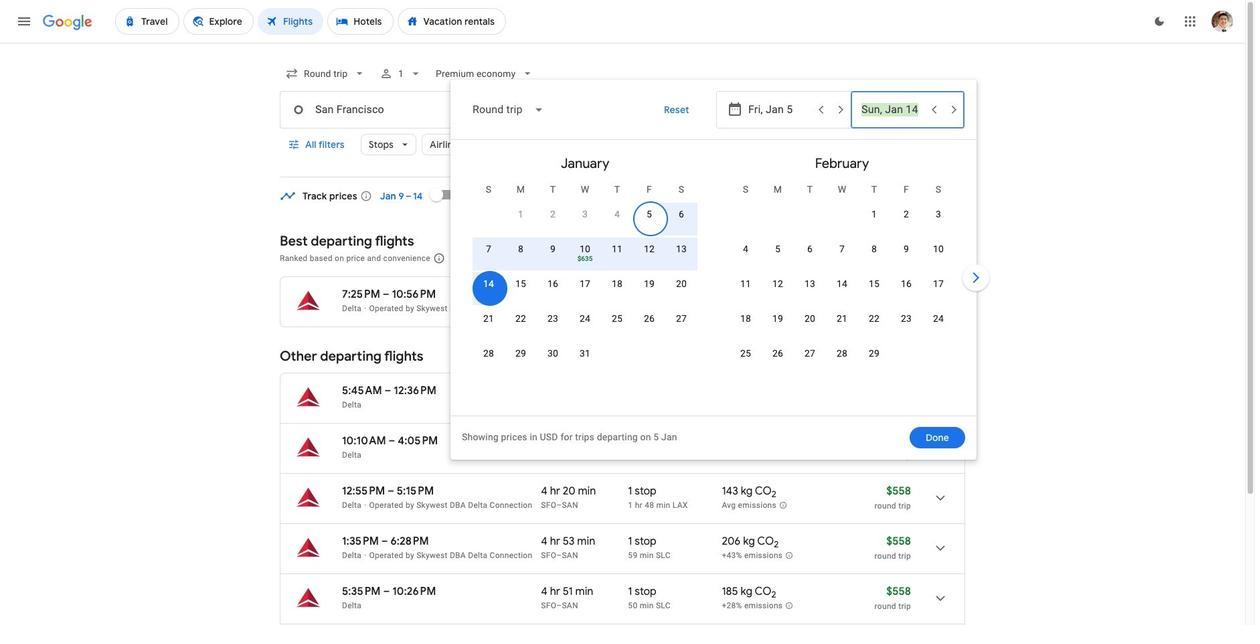 Task type: vqa. For each thing, say whether or not it's contained in the screenshot.
1 inside 10:16 AM + 1
no



Task type: locate. For each thing, give the bounding box(es) containing it.
thu, jan 25 element
[[612, 312, 623, 325]]

1 stop flight. element for total duration 5 hr 55 min. element at the bottom
[[628, 435, 657, 450]]

sun, feb 11 element
[[741, 277, 751, 291]]

row group
[[457, 145, 714, 411], [714, 145, 971, 411]]

leaves san francisco international airport at 12:55 pm on tuesday, january 9 and arrives at san diego international airport at 5:15 pm on tuesday, january 9. element
[[342, 485, 434, 498]]

row down mon, jan 22 element
[[473, 341, 601, 379]]

row
[[505, 196, 698, 240], [859, 196, 955, 240], [473, 236, 698, 275], [730, 236, 955, 275], [473, 271, 698, 309], [730, 271, 955, 309], [473, 306, 698, 344], [730, 306, 955, 344], [473, 341, 601, 379], [730, 341, 891, 379]]

558 us dollars text field for total duration 5 hr 55 min. element at the bottom
[[887, 435, 911, 448]]

1 stop flight. element
[[628, 288, 657, 303], [628, 435, 657, 450], [628, 485, 657, 500], [628, 535, 657, 550], [628, 585, 657, 601]]

leaves san francisco international airport at 5:45 am on tuesday, january 9 and arrives at san diego international airport at 12:36 pm on tuesday, january 9. element
[[342, 384, 437, 398]]

row up wed, jan 10 element at left top
[[505, 196, 698, 240]]

None search field
[[280, 58, 993, 460]]

Arrival time: 10:26 PM. text field
[[393, 585, 436, 599]]

1 558 us dollars text field from the top
[[887, 288, 911, 301]]

thu, jan 18 element
[[612, 277, 623, 291]]

sat, jan 6 element
[[679, 208, 684, 221]]

4 1 stop flight. element from the top
[[628, 535, 657, 550]]

sat, feb 24 element
[[934, 312, 944, 325]]

558 US dollars text field
[[887, 288, 911, 301], [887, 435, 911, 448], [887, 485, 911, 498], [887, 585, 911, 599]]

2 558 us dollars text field from the top
[[887, 435, 911, 448]]

sun, jan 28 element
[[483, 347, 494, 360]]

main content
[[280, 179, 966, 626]]

558 us dollars text field left flight details. leaves san francisco international airport at 12:55 pm on tuesday, january 9 and arrives at san diego international airport at 5:15 pm on tuesday, january 9. image on the right of page
[[887, 485, 911, 498]]

1 stop flight. element for total duration 4 hr 51 min. element at the bottom
[[628, 585, 657, 601]]

wed, feb 14 element
[[837, 277, 848, 291]]

mon, jan 29 element
[[516, 347, 526, 360]]

tue, jan 16 element
[[548, 277, 559, 291]]

Departure time: 1:35 PM. text field
[[342, 535, 379, 548]]

Departure time: 7:25 PM. text field
[[342, 288, 380, 301]]

leaves san francisco international airport at 10:10 am on tuesday, january 9 and arrives at san diego international airport at 4:05 pm on tuesday, january 9. element
[[342, 435, 438, 448]]

thu, feb 8 element
[[872, 242, 877, 256]]

Departure time: 10:10 AM. text field
[[342, 435, 386, 448]]

5 1 stop flight. element from the top
[[628, 585, 657, 601]]

sat, feb 3 element
[[936, 208, 942, 221]]

Return text field
[[862, 92, 924, 128], [862, 92, 924, 128]]

4 558 us dollars text field from the top
[[887, 585, 911, 599]]

558 us dollars text field left flight details. leaves san francisco international airport at 10:10 am on tuesday, january 9 and arrives at san diego international airport at 4:05 pm on tuesday, january 9. image
[[887, 435, 911, 448]]

row up wed, jan 24 element
[[473, 271, 698, 309]]

1 stop flight. element for total duration 3 hr 31 min. element
[[628, 288, 657, 303]]

row down tue, feb 20 element at the right
[[730, 341, 891, 379]]

wed, feb 28 element
[[837, 347, 848, 360]]

Departure text field
[[749, 92, 810, 128], [749, 92, 810, 128]]

mon, jan 15 element
[[516, 277, 526, 291]]

1 1 stop flight. element from the top
[[628, 288, 657, 303]]

flight details. leaves san francisco international airport at 12:55 pm on tuesday, january 9 and arrives at san diego international airport at 5:15 pm on tuesday, january 9. image
[[925, 482, 957, 514]]

1 stop flight. element for total duration 4 hr 20 min. element
[[628, 485, 657, 500]]

grid
[[457, 145, 971, 424]]

wed, jan 24 element
[[580, 312, 591, 325]]

total duration 4 hr 20 min. element
[[541, 485, 628, 500]]

thu, feb 22 element
[[869, 312, 880, 325]]

leaves san francisco international airport at 5:35 pm on tuesday, january 9 and arrives at san diego international airport at 10:26 pm on tuesday, january 9. element
[[342, 585, 436, 599]]

wed, feb 21 element
[[837, 312, 848, 325]]

None field
[[280, 62, 372, 86], [431, 62, 540, 86], [462, 94, 555, 126], [280, 62, 372, 86], [431, 62, 540, 86], [462, 94, 555, 126]]

flight details. leaves san francisco international airport at 10:10 am on tuesday, january 9 and arrives at san diego international airport at 4:05 pm on tuesday, january 9. image
[[925, 432, 957, 464]]

3 1 stop flight. element from the top
[[628, 485, 657, 500]]

None text field
[[280, 91, 490, 129]]

558 us dollars text field up fri, feb 23 element
[[887, 288, 911, 301]]

sat, jan 27 element
[[676, 312, 687, 325]]

3 558 us dollars text field from the top
[[887, 485, 911, 498]]

mon, feb 12 element
[[773, 277, 784, 291]]

wed, jan 10 element
[[580, 242, 591, 256]]

thu, jan 4 element
[[615, 208, 620, 221]]

sat, jan 20 element
[[676, 277, 687, 291]]

total duration 4 hr 53 min. element
[[541, 535, 628, 550]]

row up wed, jan 17 element
[[473, 236, 698, 275]]

1 stop flight. element for total duration 4 hr 53 min. element
[[628, 535, 657, 550]]

tue, feb 6 element
[[808, 242, 813, 256]]

Departure time: 5:35 PM. text field
[[342, 585, 381, 599]]

558 us dollars text field down 558 us dollars text box
[[887, 585, 911, 599]]

row up wed, jan 31 element on the left bottom
[[473, 306, 698, 344]]

2 1 stop flight. element from the top
[[628, 435, 657, 450]]

change appearance image
[[1144, 5, 1176, 38]]



Task type: describe. For each thing, give the bounding box(es) containing it.
flight details. leaves san francisco international airport at 1:35 pm on tuesday, january 9 and arrives at san diego international airport at 6:28 pm on tuesday, january 9. image
[[925, 532, 957, 565]]

thu, feb 29 element
[[869, 347, 880, 360]]

thu, jan 11 element
[[612, 242, 623, 256]]

total duration 3 hr 31 min. element
[[541, 288, 628, 303]]

total duration 5 hr 55 min. element
[[541, 435, 628, 450]]

thu, feb 15 element
[[869, 277, 880, 291]]

mon, jan 8 element
[[518, 242, 524, 256]]

fri, feb 2 element
[[904, 208, 909, 221]]

mon, jan 1 element
[[518, 208, 524, 221]]

Arrival time: 6:28 PM. text field
[[391, 535, 429, 548]]

558 us dollars text field for total duration 3 hr 31 min. element
[[887, 288, 911, 301]]

row up "wed, feb 14" element
[[730, 236, 955, 275]]

wed, jan 31 element
[[580, 347, 591, 360]]

sat, jan 13 element
[[676, 242, 687, 256]]

Departure time: 5:45 AM. text field
[[342, 384, 382, 398]]

558 US dollars text field
[[887, 535, 911, 548]]

2 row group from the left
[[714, 145, 971, 411]]

tue, jan 2 element
[[550, 208, 556, 221]]

tue, jan 9 element
[[550, 242, 556, 256]]

row up wed, feb 21 element
[[730, 271, 955, 309]]

learn more about ranking image
[[433, 252, 445, 265]]

fri, feb 9 element
[[904, 242, 909, 256]]

row up "fri, feb 9" element
[[859, 196, 955, 240]]

Arrival time: 12:36 PM. text field
[[394, 384, 437, 398]]

Arrival time: 4:05 PM. text field
[[398, 435, 438, 448]]

Arrival time: 10:56 PM. text field
[[392, 288, 436, 301]]

558 us dollars text field for total duration 4 hr 51 min. element at the bottom
[[887, 585, 911, 599]]

tue, jan 23 element
[[548, 312, 559, 325]]

tue, jan 30 element
[[548, 347, 559, 360]]

tue, feb 13 element
[[805, 277, 816, 291]]

fri, feb 16 element
[[901, 277, 912, 291]]

sun, feb 25 element
[[741, 347, 751, 360]]

sun, jan 14, return date. element
[[483, 277, 494, 291]]

fri, jan 12 element
[[644, 242, 655, 256]]

mon, feb 26 element
[[773, 347, 784, 360]]

main menu image
[[16, 13, 32, 29]]

swap origin and destination. image
[[485, 102, 501, 118]]

learn more about tracked prices image
[[360, 190, 372, 202]]

sun, jan 7 element
[[486, 242, 492, 256]]

fri, jan 19 element
[[644, 277, 655, 291]]

wed, jan 3 element
[[583, 208, 588, 221]]

fri, jan 26 element
[[644, 312, 655, 325]]

total duration 4 hr 51 min. element
[[541, 585, 628, 601]]

558 us dollars text field for total duration 4 hr 20 min. element
[[887, 485, 911, 498]]

leaves san francisco international airport at 7:25 pm on tuesday, january 9 and arrives at san diego international airport at 10:56 pm on tuesday, january 9. element
[[342, 288, 436, 301]]

1 row group from the left
[[457, 145, 714, 411]]

sat, feb 17 element
[[934, 277, 944, 291]]

sun, jan 21 element
[[483, 312, 494, 325]]

sat, feb 10 element
[[934, 242, 944, 256]]

wed, feb 7 element
[[840, 242, 845, 256]]

sun, feb 4 element
[[743, 242, 749, 256]]

tue, feb 20 element
[[805, 312, 816, 325]]

mon, feb 5 element
[[775, 242, 781, 256]]

, 635 us dollars element
[[578, 256, 593, 263]]

sun, feb 18 element
[[741, 312, 751, 325]]

leaves san francisco international airport at 1:35 pm on tuesday, january 9 and arrives at san diego international airport at 6:28 pm on tuesday, january 9. element
[[342, 535, 429, 548]]

tue, feb 27 element
[[805, 347, 816, 360]]

Arrival time: 5:15 PM. text field
[[397, 485, 434, 498]]

next image
[[960, 262, 993, 294]]

find the best price region
[[280, 179, 966, 223]]

row up wed, feb 28 element
[[730, 306, 955, 344]]

thu, feb 1 element
[[872, 208, 877, 221]]

fri, feb 23 element
[[901, 312, 912, 325]]

mon, jan 22 element
[[516, 312, 526, 325]]

mon, feb 19 element
[[773, 312, 784, 325]]

wed, jan 17 element
[[580, 277, 591, 291]]

Departure time: 12:55 PM. text field
[[342, 485, 385, 498]]

loading results progress bar
[[0, 43, 1246, 46]]

fri, jan 5, departure date. element
[[647, 208, 652, 221]]



